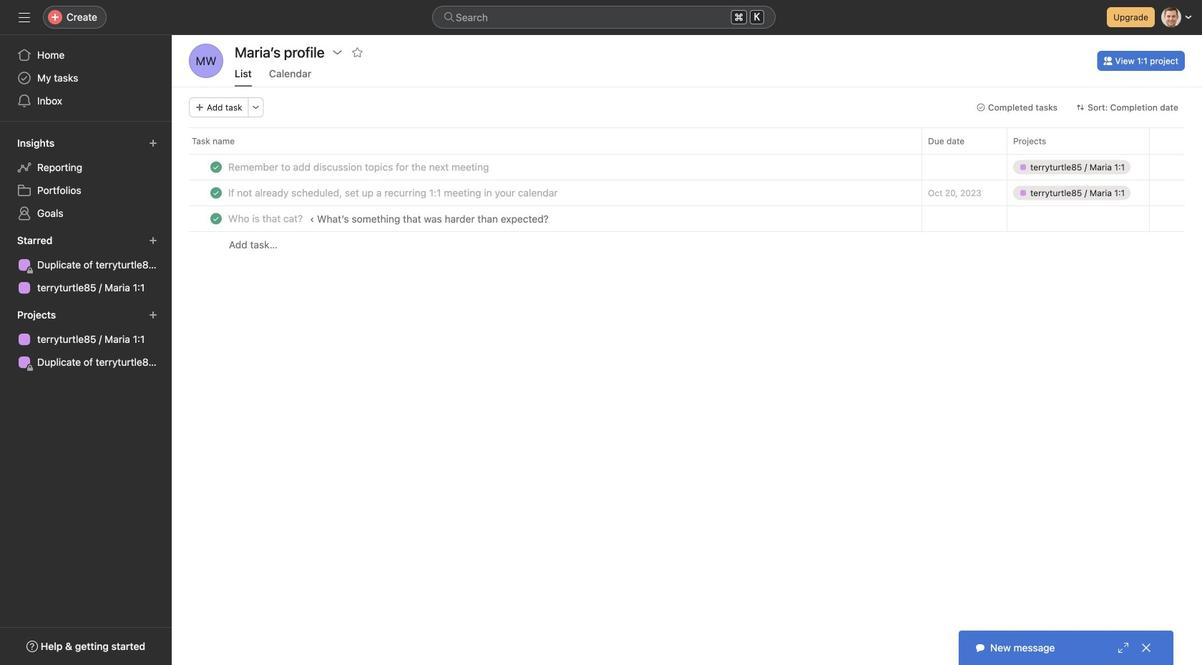 Task type: describe. For each thing, give the bounding box(es) containing it.
Task name text field
[[226, 212, 307, 226]]

who is that cat? cell
[[172, 205, 922, 232]]

global element
[[0, 35, 172, 121]]

expand new message image
[[1118, 642, 1130, 654]]

task name text field for completed checkbox within the if not already scheduled, set up a recurring 1:1 meeting in your calendar cell
[[226, 186, 562, 200]]

completed checkbox for who is that cat? cell
[[208, 210, 225, 227]]

insights element
[[0, 130, 172, 228]]

add to starred image
[[352, 47, 363, 58]]

close image
[[1141, 642, 1153, 654]]

completed checkbox for if not already scheduled, set up a recurring 1:1 meeting in your calendar cell
[[208, 184, 225, 202]]

starred element
[[0, 228, 172, 302]]

linked projects for who is that cat? cell
[[1007, 205, 1151, 232]]

show options image
[[332, 47, 343, 58]]

new insights image
[[149, 139, 158, 147]]

remember to add discussion topics for the next meeting cell
[[172, 154, 922, 180]]

completed image for remember to add discussion topics for the next meeting "cell" at top
[[208, 159, 225, 176]]



Task type: locate. For each thing, give the bounding box(es) containing it.
None field
[[432, 6, 776, 29]]

1 completed image from the top
[[208, 159, 225, 176]]

1 vertical spatial completed image
[[208, 210, 225, 227]]

2 task name text field from the top
[[226, 186, 562, 200]]

0 vertical spatial completed checkbox
[[208, 184, 225, 202]]

1 vertical spatial task name text field
[[226, 186, 562, 200]]

hide sidebar image
[[19, 11, 30, 23]]

0 vertical spatial completed image
[[208, 159, 225, 176]]

add items to starred image
[[149, 236, 158, 245]]

completed image inside who is that cat? cell
[[208, 210, 225, 227]]

if not already scheduled, set up a recurring 1:1 meeting in your calendar cell
[[172, 180, 922, 206]]

completed checkbox inside if not already scheduled, set up a recurring 1:1 meeting in your calendar cell
[[208, 184, 225, 202]]

Task name text field
[[226, 160, 494, 174], [226, 186, 562, 200]]

tree grid
[[172, 154, 1203, 258]]

Completed checkbox
[[208, 159, 225, 176]]

projects element
[[0, 302, 172, 377]]

completed image down completed image
[[208, 210, 225, 227]]

completed image up completed image
[[208, 159, 225, 176]]

task name text field inside remember to add discussion topics for the next meeting "cell"
[[226, 160, 494, 174]]

1 task name text field from the top
[[226, 160, 494, 174]]

1 completed checkbox from the top
[[208, 184, 225, 202]]

row
[[172, 127, 1203, 154], [189, 153, 1186, 155], [172, 154, 1203, 180], [172, 180, 1203, 206], [172, 205, 1203, 232], [172, 231, 1203, 258]]

2 completed checkbox from the top
[[208, 210, 225, 227]]

1 vertical spatial completed checkbox
[[208, 210, 225, 227]]

Search tasks, projects, and more text field
[[432, 6, 776, 29]]

completed checkbox down completed image
[[208, 210, 225, 227]]

completed checkbox down completed option
[[208, 184, 225, 202]]

completed image inside remember to add discussion topics for the next meeting "cell"
[[208, 159, 225, 176]]

completed checkbox inside who is that cat? cell
[[208, 210, 225, 227]]

0 vertical spatial task name text field
[[226, 160, 494, 174]]

Completed checkbox
[[208, 184, 225, 202], [208, 210, 225, 227]]

new project or portfolio image
[[149, 311, 158, 319]]

2 completed image from the top
[[208, 210, 225, 227]]

completed image
[[208, 184, 225, 202]]

task name text field for completed option
[[226, 160, 494, 174]]

task name text field inside if not already scheduled, set up a recurring 1:1 meeting in your calendar cell
[[226, 186, 562, 200]]

completed image
[[208, 159, 225, 176], [208, 210, 225, 227]]

completed image for who is that cat? cell
[[208, 210, 225, 227]]

more actions image
[[252, 103, 260, 112]]



Task type: vqa. For each thing, say whether or not it's contained in the screenshot.
calendar link
no



